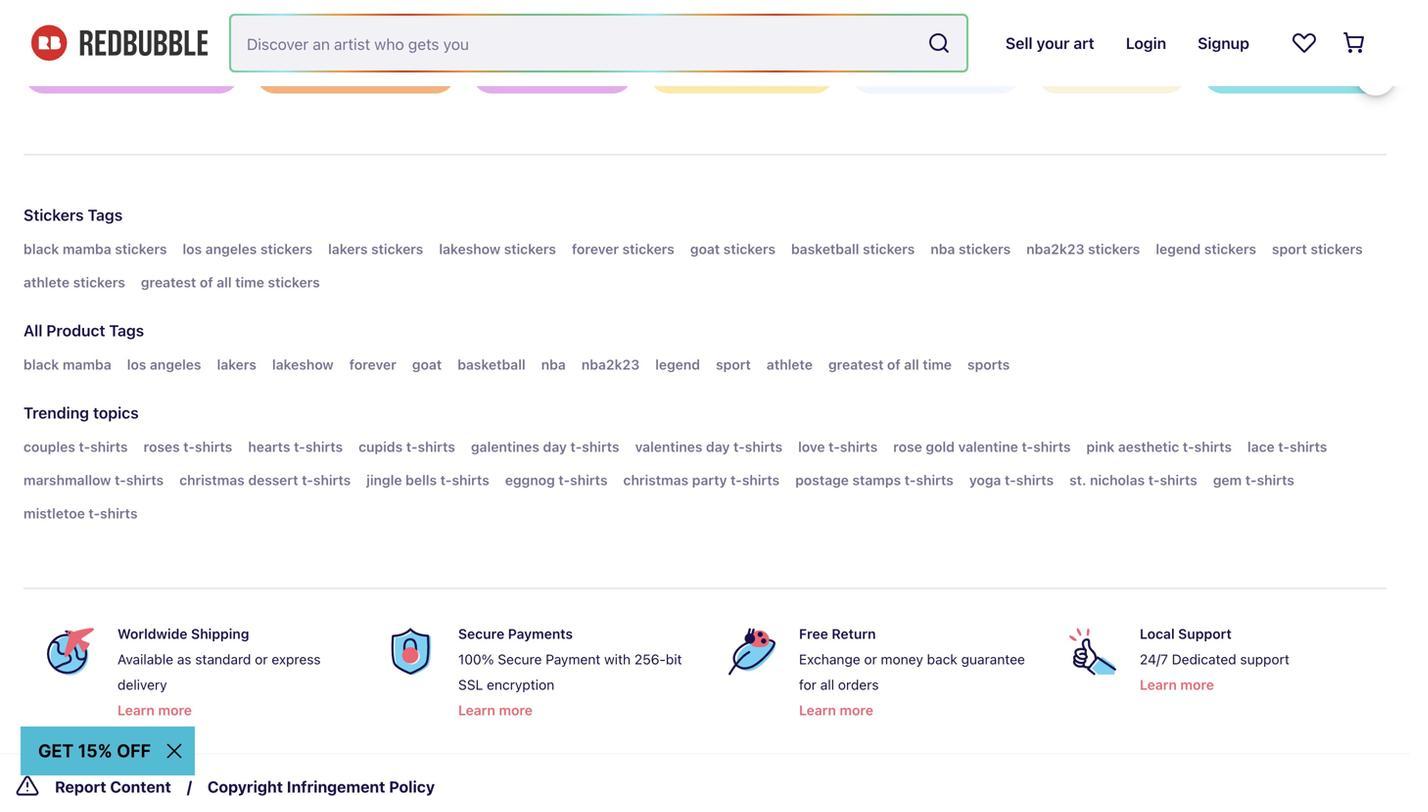 Task type: vqa. For each thing, say whether or not it's contained in the screenshot.
the Learn more link related to Local Support 24/7 Dedicated support Learn more
yes



Task type: describe. For each thing, give the bounding box(es) containing it.
legend for legend stickers
[[1157, 241, 1201, 257]]

free
[[800, 626, 829, 642]]

0 vertical spatial secure
[[459, 626, 505, 642]]

report
[[55, 778, 106, 797]]

more inside local support 24/7 dedicated support learn more
[[1181, 677, 1215, 693]]

0 vertical spatial forever stickers
[[890, 64, 1006, 82]]

2 horizontal spatial lakeshow
[[688, 64, 757, 82]]

stickers inside los angeles stickers link
[[261, 241, 313, 257]]

local support 24/7 dedicated support learn more
[[1141, 626, 1290, 693]]

legend stickers link
[[1157, 238, 1257, 261]]

shirts right the hearts
[[306, 439, 343, 455]]

angeles for lakers stickers
[[206, 241, 257, 257]]

t- up "eggnog t-shirts"
[[571, 439, 582, 455]]

24/7
[[1141, 652, 1169, 668]]

shirts left love
[[745, 439, 783, 455]]

trust signals element
[[24, 605, 1387, 738]]

back
[[928, 652, 958, 668]]

exchange
[[800, 652, 861, 668]]

shirts down galentines
[[452, 472, 490, 488]]

secure payments element
[[380, 621, 690, 723]]

all
[[24, 321, 42, 340]]

shirts down galentines day t-shirts link
[[570, 472, 608, 488]]

black mamba stickers link
[[24, 238, 167, 261]]

time for greatest of all time stickers
[[235, 274, 264, 290]]

worldwide
[[118, 626, 188, 642]]

greatest of all time
[[829, 357, 952, 373]]

shirts down pink aesthetic t-shirts link
[[1161, 472, 1198, 488]]

free return exchange or money back guarantee for all orders learn more
[[800, 626, 1026, 719]]

black mamba link
[[24, 353, 111, 377]]

more inside worldwide shipping available as standard or express delivery learn more
[[158, 702, 192, 719]]

local support element
[[1062, 621, 1372, 723]]

or inside free return exchange or money back guarantee for all orders learn more
[[865, 652, 878, 668]]

stickers inside black mamba stickers link
[[115, 241, 167, 257]]

athlete stickers link
[[24, 271, 125, 294]]

christmas party t-shirts link
[[624, 469, 780, 492]]

legend for legend
[[656, 357, 701, 373]]

shirts up postage stamps t-shirts at the bottom right of the page
[[841, 439, 878, 455]]

dedicated
[[1173, 652, 1237, 668]]

guarantee
[[962, 652, 1026, 668]]

nicholas
[[1091, 472, 1146, 488]]

nba2k23 link
[[582, 353, 640, 377]]

eggnog t-shirts link
[[505, 469, 608, 492]]

stickers
[[24, 206, 84, 224]]

payment
[[546, 652, 601, 668]]

shipping
[[191, 626, 249, 642]]

couples t-shirts link
[[24, 435, 128, 459]]

greatest of all time stickers
[[141, 274, 320, 290]]

0 vertical spatial los angeles stickers
[[295, 64, 440, 82]]

athlete for athlete stickers
[[24, 274, 70, 290]]

0 horizontal spatial forever stickers
[[572, 241, 675, 257]]

nba2k23 stickers
[[1027, 241, 1141, 257]]

mamba for black mamba stickers
[[63, 241, 111, 257]]

2 horizontal spatial lakers
[[511, 64, 555, 82]]

all product tags
[[24, 321, 144, 340]]

st. nicholas t-shirts
[[1070, 472, 1198, 488]]

jingle bells t-shirts
[[367, 472, 490, 488]]

stickers inside greatest of all time stickers link
[[268, 274, 320, 290]]

ssl
[[459, 677, 483, 693]]

hearts t-shirts link
[[248, 435, 343, 459]]

greatest of all time stickers link
[[141, 271, 320, 294]]

couples
[[24, 439, 75, 455]]

0 vertical spatial forever
[[890, 64, 943, 82]]

worldwide shipping element
[[39, 621, 349, 723]]

couples t-shirts
[[24, 439, 128, 455]]

t- right cupids at the left
[[406, 439, 418, 455]]

policy
[[389, 778, 435, 797]]

basketball link
[[458, 353, 526, 377]]

lace t-shirts
[[1248, 439, 1328, 455]]

lakers inside "link"
[[328, 241, 368, 257]]

shirts right party
[[743, 472, 780, 488]]

redbubble logo image
[[31, 25, 208, 61]]

black for black mamba
[[24, 357, 59, 373]]

valentine
[[959, 439, 1019, 455]]

mistletoe t-shirts link
[[24, 502, 138, 526]]

shirts down roses
[[126, 472, 164, 488]]

love t-shirts
[[799, 439, 878, 455]]

sport for sport
[[716, 357, 751, 373]]

1 vertical spatial los angeles stickers
[[183, 241, 313, 257]]

256-
[[635, 652, 666, 668]]

worldwide shipping image
[[47, 628, 94, 676]]

hearts t-shirts
[[248, 439, 343, 455]]

product
[[46, 321, 105, 340]]

content
[[110, 778, 171, 797]]

athlete link
[[767, 353, 813, 377]]

learn more link for worldwide shipping available as standard or express delivery learn more
[[118, 699, 192, 723]]

t- right eggnog
[[559, 472, 570, 488]]

bit
[[666, 652, 683, 668]]

shirts down marshmallow t-shirts link
[[100, 506, 138, 522]]

rose gold valentine t-shirts link
[[894, 435, 1071, 459]]

shirts up st.
[[1034, 439, 1071, 455]]

t- right love
[[829, 439, 841, 455]]

of for greatest of all time stickers
[[200, 274, 213, 290]]

postage stamps t-shirts
[[796, 472, 954, 488]]

nba for nba
[[542, 357, 566, 373]]

learn inside worldwide shipping available as standard or express delivery learn more
[[118, 702, 155, 719]]

shirts down the "gold"
[[917, 472, 954, 488]]

nba link
[[542, 353, 566, 377]]

all for greatest of all time
[[905, 357, 920, 373]]

sport for sport stickers
[[1273, 241, 1308, 257]]

basketball for basketball
[[458, 357, 526, 373]]

report content
[[55, 778, 171, 797]]

learn inside local support 24/7 dedicated support learn more
[[1141, 677, 1178, 693]]

lace
[[1248, 439, 1275, 455]]

0 horizontal spatial forever
[[350, 357, 397, 373]]

1 vertical spatial forever
[[572, 241, 619, 257]]

los for lakers
[[127, 357, 146, 373]]

rose
[[894, 439, 923, 455]]

gold
[[926, 439, 955, 455]]

standard
[[195, 652, 251, 668]]

roses t-shirts link
[[144, 435, 233, 459]]

christmas for christmas dessert t-shirts
[[179, 472, 245, 488]]

t- right bells
[[441, 472, 452, 488]]

search image for lakeshow stickers
[[665, 65, 680, 81]]

0 vertical spatial los
[[295, 64, 316, 82]]

shirts down topics
[[90, 439, 128, 455]]

trending
[[24, 404, 89, 422]]

secure payments image
[[388, 628, 435, 676]]

encryption
[[487, 677, 555, 693]]

black mamba
[[24, 357, 111, 373]]

100%
[[459, 652, 494, 668]]

stickers inside 'legend stickers' 'link'
[[1205, 241, 1257, 257]]

st.
[[1070, 472, 1087, 488]]

trending topics
[[24, 404, 139, 422]]

goat stickers
[[691, 241, 776, 257]]

goat stickers link
[[691, 238, 776, 261]]

shirts right roses
[[195, 439, 233, 455]]

t- right dessert
[[302, 472, 313, 488]]

time for greatest of all time
[[923, 357, 952, 373]]

galentines
[[471, 439, 540, 455]]

lakeshow inside lakeshow stickers link
[[439, 241, 501, 257]]

delivery
[[118, 677, 167, 693]]

hearts
[[248, 439, 290, 455]]

1 horizontal spatial lakeshow stickers
[[688, 64, 820, 82]]

los for lakers stickers
[[183, 241, 202, 257]]

learn more link for free return exchange or money back guarantee for all orders learn more
[[800, 699, 874, 723]]

gem t-shirts link
[[1214, 469, 1295, 492]]

basketball stickers link
[[792, 238, 915, 261]]

report content link
[[55, 771, 192, 797]]

t- up the christmas party t-shirts
[[734, 439, 745, 455]]

orders
[[839, 677, 879, 693]]

jingle
[[367, 472, 402, 488]]

sport stickers link
[[1273, 238, 1364, 261]]

postage stamps t-shirts link
[[796, 469, 954, 492]]

express
[[272, 652, 321, 668]]

forever link
[[350, 353, 397, 377]]

stickers inside goat stickers link
[[724, 241, 776, 257]]

pink aesthetic t-shirts link
[[1087, 435, 1233, 459]]



Task type: locate. For each thing, give the bounding box(es) containing it.
secure up 100% in the bottom of the page
[[459, 626, 505, 642]]

day
[[543, 439, 567, 455], [706, 439, 730, 455]]

all right for
[[821, 677, 835, 693]]

nba2k23 right nba stickers
[[1027, 241, 1085, 257]]

black down the all on the left top
[[24, 357, 59, 373]]

yoga  t-shirts
[[970, 472, 1054, 488]]

nba stickers link
[[931, 238, 1011, 261]]

None field
[[25, 0, 1385, 35], [231, 16, 967, 71], [25, 0, 1385, 35]]

worldwide shipping available as standard or express delivery learn more
[[118, 626, 321, 719]]

los inside los angeles stickers link
[[183, 241, 202, 257]]

0 horizontal spatial nba2k23
[[582, 357, 640, 373]]

support
[[1241, 652, 1290, 668]]

galentines day t-shirts link
[[471, 435, 620, 459]]

1 horizontal spatial sport
[[1273, 241, 1308, 257]]

nba2k23 for nba2k23
[[582, 357, 640, 373]]

day for galentines
[[543, 439, 567, 455]]

sports
[[968, 357, 1010, 373]]

learn down ssl
[[459, 702, 496, 719]]

learn down delivery
[[118, 702, 155, 719]]

shirts up "eggnog t-shirts"
[[582, 439, 620, 455]]

basketball left nba 'link'
[[458, 357, 526, 373]]

1 horizontal spatial forever
[[572, 241, 619, 257]]

christmas down valentines
[[624, 472, 689, 488]]

learn more link for local support 24/7 dedicated support learn more
[[1141, 674, 1215, 697]]

all down los angeles stickers link
[[217, 274, 232, 290]]

1 vertical spatial basketball
[[458, 357, 526, 373]]

search image for los angeles stickers
[[271, 65, 287, 81]]

learn more link down orders
[[800, 699, 874, 723]]

marshmallow t-shirts link
[[24, 469, 164, 492]]

or inside worldwide shipping available as standard or express delivery learn more
[[255, 652, 268, 668]]

1 vertical spatial lakers
[[328, 241, 368, 257]]

learn inside secure payments 100% secure payment with 256-bit ssl encryption learn more
[[459, 702, 496, 719]]

of for greatest of all time
[[888, 357, 901, 373]]

learn down for
[[800, 702, 837, 719]]

0 vertical spatial angeles
[[320, 64, 378, 82]]

0 horizontal spatial los
[[127, 357, 146, 373]]

greatest for greatest of all time stickers
[[141, 274, 196, 290]]

t- down rose
[[905, 472, 917, 488]]

day for valentines
[[706, 439, 730, 455]]

1 christmas from the left
[[179, 472, 245, 488]]

1 horizontal spatial nba2k23
[[1027, 241, 1085, 257]]

los angeles stickers link
[[183, 238, 313, 261]]

greatest right athlete link
[[829, 357, 884, 373]]

lakeshow
[[688, 64, 757, 82], [439, 241, 501, 257], [272, 357, 334, 373]]

2 search image from the left
[[867, 65, 882, 81]]

athlete up the all on the left top
[[24, 274, 70, 290]]

1 search image from the left
[[271, 65, 287, 81]]

0 horizontal spatial christmas
[[179, 472, 245, 488]]

t- right party
[[731, 472, 743, 488]]

sport link
[[716, 353, 751, 377]]

0 vertical spatial goat
[[691, 241, 720, 257]]

t- up mistletoe t-shirts
[[115, 472, 126, 488]]

0 vertical spatial lakeshow
[[688, 64, 757, 82]]

st. nicholas t-shirts link
[[1070, 469, 1198, 492]]

roses t-shirts
[[144, 439, 233, 455]]

2 vertical spatial all
[[821, 677, 835, 693]]

1 day from the left
[[543, 439, 567, 455]]

love t-shirts link
[[799, 435, 878, 459]]

nba
[[931, 241, 956, 257], [542, 357, 566, 373]]

1 horizontal spatial athlete
[[767, 357, 813, 373]]

1 vertical spatial all
[[905, 357, 920, 373]]

more down encryption
[[499, 702, 533, 719]]

2 vertical spatial forever
[[350, 357, 397, 373]]

1 vertical spatial legend
[[656, 357, 701, 373]]

0 vertical spatial all
[[217, 274, 232, 290]]

sport
[[1273, 241, 1308, 257], [716, 357, 751, 373]]

0 horizontal spatial lakers stickers
[[328, 241, 424, 257]]

more inside secure payments 100% secure payment with 256-bit ssl encryption learn more
[[499, 702, 533, 719]]

christmas
[[179, 472, 245, 488], [624, 472, 689, 488]]

1 mamba from the top
[[63, 241, 111, 257]]

nba2k23 right nba 'link'
[[582, 357, 640, 373]]

0 vertical spatial of
[[200, 274, 213, 290]]

0 horizontal spatial all
[[217, 274, 232, 290]]

or left express
[[255, 652, 268, 668]]

0 horizontal spatial angeles
[[150, 357, 201, 373]]

search image for forever stickers
[[867, 65, 882, 81]]

shirts right lace
[[1290, 439, 1328, 455]]

day up "eggnog t-shirts"
[[543, 439, 567, 455]]

valentines
[[635, 439, 703, 455]]

all for greatest of all time stickers
[[217, 274, 232, 290]]

shirts left st.
[[1017, 472, 1054, 488]]

None search field
[[33, 0, 1338, 18]]

t- right lace
[[1279, 439, 1290, 455]]

t- right gem
[[1246, 472, 1258, 488]]

goat right forever stickers link
[[691, 241, 720, 257]]

t- right aesthetic
[[1184, 439, 1195, 455]]

athlete
[[24, 274, 70, 290], [767, 357, 813, 373]]

t- up the yoga  t-shirts
[[1022, 439, 1034, 455]]

1 vertical spatial angeles
[[206, 241, 257, 257]]

black down stickers
[[24, 241, 59, 257]]

2 mamba from the top
[[63, 357, 111, 373]]

stickers inside sport stickers link
[[1311, 241, 1364, 257]]

basketball right goat stickers on the top of the page
[[792, 241, 860, 257]]

shirts up gem
[[1195, 439, 1233, 455]]

0 vertical spatial lakeshow stickers
[[688, 64, 820, 82]]

learn more link down the 24/7
[[1141, 674, 1215, 697]]

1 horizontal spatial lakers stickers
[[511, 64, 618, 82]]

love
[[799, 439, 826, 455]]

0 vertical spatial time
[[235, 274, 264, 290]]

2 vertical spatial lakers
[[217, 357, 257, 373]]

tags up los angeles
[[109, 321, 144, 340]]

greatest of all time link
[[829, 353, 952, 377]]

time down los angeles stickers link
[[235, 274, 264, 290]]

learn more link inside 'free return' element
[[800, 699, 874, 723]]

1 horizontal spatial los
[[183, 241, 202, 257]]

nba2k23 for nba2k23 stickers
[[1027, 241, 1085, 257]]

1 vertical spatial athlete
[[767, 357, 813, 373]]

learn more link for secure payments 100% secure payment with 256-bit ssl encryption learn more
[[459, 699, 533, 723]]

stickers inside "athlete stickers" link
[[73, 274, 125, 290]]

1 vertical spatial nba
[[542, 357, 566, 373]]

1 horizontal spatial search image
[[867, 65, 882, 81]]

forever stickers link
[[572, 238, 675, 261]]

dessert
[[248, 472, 298, 488]]

christmas dessert t-shirts
[[179, 472, 351, 488]]

more down dedicated
[[1181, 677, 1215, 693]]

gem
[[1214, 472, 1243, 488]]

1 vertical spatial tags
[[109, 321, 144, 340]]

jingle bells t-shirts link
[[367, 469, 490, 492]]

0 vertical spatial tags
[[88, 206, 123, 224]]

0 horizontal spatial lakers
[[217, 357, 257, 373]]

money
[[881, 652, 924, 668]]

more inside free return exchange or money back guarantee for all orders learn more
[[840, 702, 874, 719]]

nba left nba2k23 link on the left top of the page
[[542, 357, 566, 373]]

0 horizontal spatial basketball
[[458, 357, 526, 373]]

1 or from the left
[[255, 652, 268, 668]]

goat
[[691, 241, 720, 257], [412, 357, 442, 373]]

1 horizontal spatial christmas
[[624, 472, 689, 488]]

of down los angeles stickers link
[[200, 274, 213, 290]]

black for black mamba stickers
[[24, 241, 59, 257]]

copyright
[[208, 778, 283, 797]]

1 horizontal spatial legend
[[1157, 241, 1201, 257]]

cupids
[[359, 439, 403, 455]]

0 horizontal spatial legend
[[656, 357, 701, 373]]

learn more link down delivery
[[118, 699, 192, 723]]

black mamba stickers
[[24, 241, 167, 257]]

t- right roses
[[183, 439, 195, 455]]

los inside los angeles link
[[127, 357, 146, 373]]

0 vertical spatial nba2k23
[[1027, 241, 1085, 257]]

mistletoe
[[24, 506, 85, 522]]

2 christmas from the left
[[624, 472, 689, 488]]

nba2k23 inside nba2k23 stickers link
[[1027, 241, 1085, 257]]

nba2k23 stickers link
[[1027, 238, 1141, 261]]

1 vertical spatial lakeshow
[[439, 241, 501, 257]]

2 horizontal spatial forever
[[890, 64, 943, 82]]

2 vertical spatial lakeshow
[[272, 357, 334, 373]]

with
[[605, 652, 631, 668]]

party
[[692, 472, 727, 488]]

sport right legend stickers
[[1273, 241, 1308, 257]]

local support image
[[1070, 628, 1117, 676]]

goat link
[[412, 353, 442, 377]]

greatest inside greatest of all time link
[[829, 357, 884, 373]]

0 horizontal spatial nba
[[542, 357, 566, 373]]

t- down pink aesthetic t-shirts link
[[1149, 472, 1161, 488]]

0 horizontal spatial day
[[543, 439, 567, 455]]

marshmallow
[[24, 472, 111, 488]]

0 vertical spatial legend
[[1157, 241, 1201, 257]]

0 horizontal spatial athlete
[[24, 274, 70, 290]]

shirts down lace t-shirts link
[[1258, 472, 1295, 488]]

search image for lakers stickers
[[487, 65, 503, 81]]

christmas party t-shirts
[[624, 472, 780, 488]]

goat for goat stickers
[[691, 241, 720, 257]]

0 horizontal spatial or
[[255, 652, 268, 668]]

1 search image from the left
[[487, 65, 503, 81]]

payments
[[508, 626, 573, 642]]

angeles for lakers
[[150, 357, 201, 373]]

stickers inside basketball stickers link
[[863, 241, 915, 257]]

0 vertical spatial basketball
[[792, 241, 860, 257]]

1 horizontal spatial angeles
[[206, 241, 257, 257]]

2 vertical spatial angeles
[[150, 357, 201, 373]]

stickers inside nba2k23 stickers link
[[1089, 241, 1141, 257]]

1 vertical spatial of
[[888, 357, 901, 373]]

1 vertical spatial goat
[[412, 357, 442, 373]]

rose gold valentine t-shirts
[[894, 439, 1071, 455]]

greatest down black mamba stickers link
[[141, 274, 196, 290]]

basketball for basketball stickers
[[792, 241, 860, 257]]

lakeshow stickers link
[[439, 238, 556, 261]]

2 vertical spatial los
[[127, 357, 146, 373]]

learn more link inside worldwide shipping element
[[118, 699, 192, 723]]

legend left sport link
[[656, 357, 701, 373]]

more down orders
[[840, 702, 874, 719]]

shirts up jingle bells t-shirts
[[418, 439, 456, 455]]

athlete for athlete
[[767, 357, 813, 373]]

sport right legend link
[[716, 357, 751, 373]]

mistletoe t-shirts
[[24, 506, 138, 522]]

1 horizontal spatial day
[[706, 439, 730, 455]]

1 horizontal spatial time
[[923, 357, 952, 373]]

learn more link inside secure payments element
[[459, 699, 533, 723]]

none field search term
[[231, 16, 967, 71]]

legend right nba2k23 stickers
[[1157, 241, 1201, 257]]

0 vertical spatial sport
[[1273, 241, 1308, 257]]

legend stickers
[[1157, 241, 1257, 257]]

available
[[118, 652, 173, 668]]

1 vertical spatial time
[[923, 357, 952, 373]]

time left sports
[[923, 357, 952, 373]]

legend inside 'link'
[[1157, 241, 1201, 257]]

secure up encryption
[[498, 652, 542, 668]]

1 horizontal spatial greatest
[[829, 357, 884, 373]]

free return element
[[721, 621, 1031, 723]]

all inside free return exchange or money back guarantee for all orders learn more
[[821, 677, 835, 693]]

0 vertical spatial greatest
[[141, 274, 196, 290]]

0 vertical spatial nba
[[931, 241, 956, 257]]

secure
[[459, 626, 505, 642], [498, 652, 542, 668]]

yoga  t-shirts link
[[970, 469, 1054, 492]]

gem t-shirts
[[1214, 472, 1295, 488]]

stickers inside lakeshow stickers link
[[504, 241, 556, 257]]

mamba down all product tags on the top left of the page
[[63, 357, 111, 373]]

t- down the trending topics
[[79, 439, 90, 455]]

los
[[295, 64, 316, 82], [183, 241, 202, 257], [127, 357, 146, 373]]

topics
[[93, 404, 139, 422]]

1 vertical spatial black
[[24, 357, 59, 373]]

more down delivery
[[158, 702, 192, 719]]

t- right the hearts
[[294, 439, 306, 455]]

learn more link down ssl
[[459, 699, 533, 723]]

learn more link
[[1141, 674, 1215, 697], [118, 699, 192, 723], [459, 699, 533, 723], [800, 699, 874, 723]]

greatest for greatest of all time
[[829, 357, 884, 373]]

2 search image from the left
[[665, 65, 680, 81]]

2 horizontal spatial los
[[295, 64, 316, 82]]

free return image
[[729, 628, 776, 676]]

learn inside free return exchange or money back guarantee for all orders learn more
[[800, 702, 837, 719]]

pink aesthetic t-shirts
[[1087, 439, 1233, 455]]

t- right yoga
[[1005, 472, 1017, 488]]

0 vertical spatial mamba
[[63, 241, 111, 257]]

tags up black mamba stickers
[[88, 206, 123, 224]]

0 horizontal spatial of
[[200, 274, 213, 290]]

lakers stickers link
[[328, 238, 424, 261]]

bells
[[406, 472, 437, 488]]

0 vertical spatial lakers stickers
[[511, 64, 618, 82]]

athlete stickers
[[24, 274, 125, 290]]

2 black from the top
[[24, 357, 59, 373]]

1 vertical spatial mamba
[[63, 357, 111, 373]]

goat right forever link
[[412, 357, 442, 373]]

eggnog
[[505, 472, 555, 488]]

support
[[1179, 626, 1232, 642]]

0 horizontal spatial search image
[[271, 65, 287, 81]]

legend link
[[656, 353, 701, 377]]

0 horizontal spatial lakeshow
[[272, 357, 334, 373]]

0 horizontal spatial sport
[[716, 357, 751, 373]]

postage
[[796, 472, 849, 488]]

nba for nba stickers
[[931, 241, 956, 257]]

of
[[200, 274, 213, 290], [888, 357, 901, 373]]

Search term search field
[[231, 16, 920, 71]]

nba right basketball stickers
[[931, 241, 956, 257]]

greatest inside greatest of all time stickers link
[[141, 274, 196, 290]]

0 vertical spatial athlete
[[24, 274, 70, 290]]

0 horizontal spatial greatest
[[141, 274, 196, 290]]

2 or from the left
[[865, 652, 878, 668]]

1 horizontal spatial basketball
[[792, 241, 860, 257]]

sports link
[[968, 353, 1010, 377]]

copyright infringement policy
[[208, 778, 435, 797]]

t- down marshmallow t-shirts link
[[89, 506, 100, 522]]

valentines day t-shirts
[[635, 439, 783, 455]]

return
[[832, 626, 876, 642]]

0 horizontal spatial search image
[[487, 65, 503, 81]]

1 vertical spatial los
[[183, 241, 202, 257]]

los angeles
[[127, 357, 201, 373]]

more
[[1181, 677, 1215, 693], [158, 702, 192, 719], [499, 702, 533, 719], [840, 702, 874, 719]]

1 horizontal spatial all
[[821, 677, 835, 693]]

stickers inside the lakers stickers "link"
[[371, 241, 424, 257]]

day up party
[[706, 439, 730, 455]]

legend
[[1157, 241, 1201, 257], [656, 357, 701, 373]]

1 vertical spatial forever stickers
[[572, 241, 675, 257]]

christmas for christmas party t-shirts
[[624, 472, 689, 488]]

mamba up athlete stickers
[[63, 241, 111, 257]]

goat for goat
[[412, 357, 442, 373]]

search image
[[271, 65, 287, 81], [867, 65, 882, 81]]

1 horizontal spatial lakeshow
[[439, 241, 501, 257]]

of up rose
[[888, 357, 901, 373]]

1 vertical spatial lakers stickers
[[328, 241, 424, 257]]

or
[[255, 652, 268, 668], [865, 652, 878, 668]]

1 vertical spatial lakeshow stickers
[[439, 241, 556, 257]]

or up orders
[[865, 652, 878, 668]]

1 horizontal spatial or
[[865, 652, 878, 668]]

stickers inside nba stickers link
[[959, 241, 1011, 257]]

0 horizontal spatial lakeshow stickers
[[439, 241, 556, 257]]

2 horizontal spatial angeles
[[320, 64, 378, 82]]

1 vertical spatial sport
[[716, 357, 751, 373]]

shirts down hearts t-shirts link
[[313, 472, 351, 488]]

athlete right sport link
[[767, 357, 813, 373]]

1 black from the top
[[24, 241, 59, 257]]

learn down the 24/7
[[1141, 677, 1178, 693]]

stickers inside forever stickers link
[[623, 241, 675, 257]]

search image
[[487, 65, 503, 81], [665, 65, 680, 81]]

1 horizontal spatial search image
[[665, 65, 680, 81]]

mamba for black mamba
[[63, 357, 111, 373]]

basketball stickers
[[792, 241, 915, 257]]

0 horizontal spatial goat
[[412, 357, 442, 373]]

1 vertical spatial secure
[[498, 652, 542, 668]]

stickers tags
[[24, 206, 123, 224]]

1 vertical spatial nba2k23
[[582, 357, 640, 373]]

0 vertical spatial lakers
[[511, 64, 555, 82]]

1 horizontal spatial lakers
[[328, 241, 368, 257]]

stickers link
[[24, 206, 84, 224]]

learn more link inside local support 'element'
[[1141, 674, 1215, 697]]

christmas down the roses t-shirts link
[[179, 472, 245, 488]]

shirts
[[90, 439, 128, 455], [195, 439, 233, 455], [306, 439, 343, 455], [418, 439, 456, 455], [582, 439, 620, 455], [745, 439, 783, 455], [841, 439, 878, 455], [1034, 439, 1071, 455], [1195, 439, 1233, 455], [1290, 439, 1328, 455], [126, 472, 164, 488], [313, 472, 351, 488], [452, 472, 490, 488], [570, 472, 608, 488], [743, 472, 780, 488], [917, 472, 954, 488], [1017, 472, 1054, 488], [1161, 472, 1198, 488], [1258, 472, 1295, 488], [100, 506, 138, 522]]

2 day from the left
[[706, 439, 730, 455]]

all left sports
[[905, 357, 920, 373]]

1 horizontal spatial goat
[[691, 241, 720, 257]]



